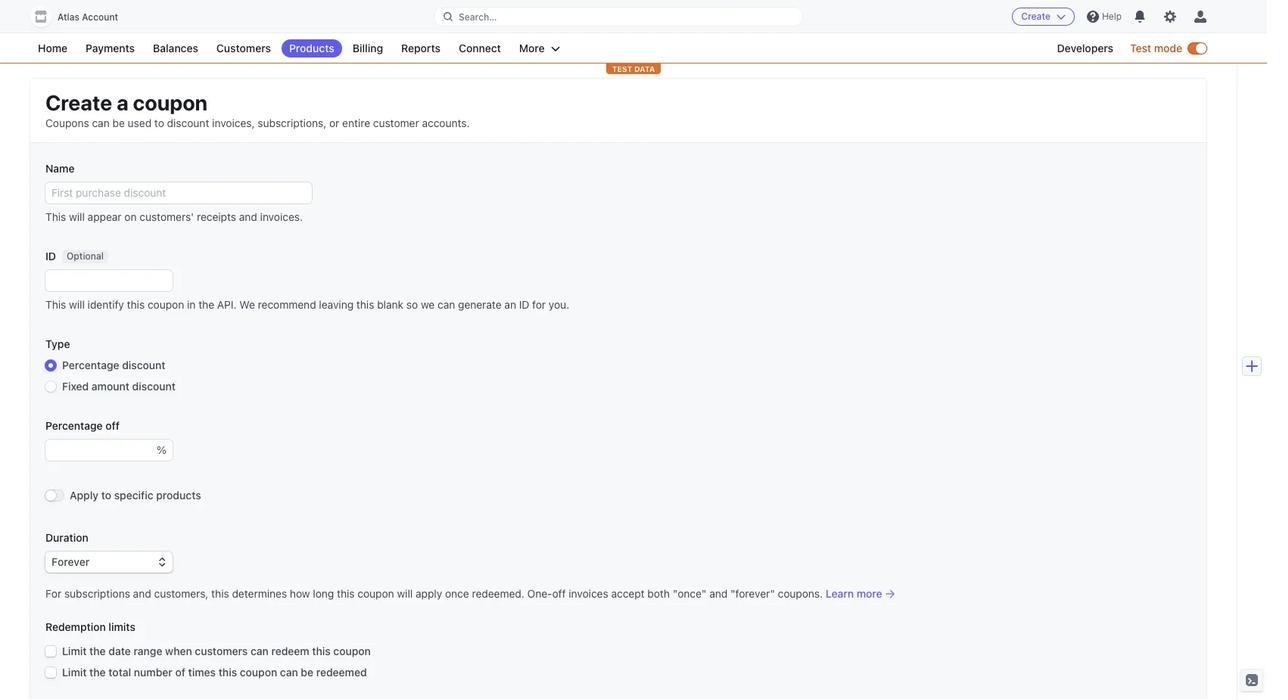 Task type: locate. For each thing, give the bounding box(es) containing it.
0 vertical spatial the
[[198, 298, 214, 311]]

1 limit from the top
[[62, 645, 87, 658]]

1 horizontal spatial be
[[301, 666, 313, 679]]

1 vertical spatial id
[[519, 298, 529, 311]]

in
[[187, 298, 196, 311]]

limit the date range when customers can redeem this coupon
[[62, 645, 371, 658]]

appear
[[88, 210, 122, 223]]

search…
[[459, 11, 497, 22]]

percentage off
[[45, 419, 119, 432]]

and up limits
[[133, 587, 151, 600]]

this
[[127, 298, 145, 311], [356, 298, 374, 311], [211, 587, 229, 600], [337, 587, 355, 600], [312, 645, 331, 658], [219, 666, 237, 679]]

identify
[[88, 298, 124, 311]]

1 vertical spatial off
[[552, 587, 566, 600]]

create up coupons
[[45, 90, 112, 115]]

can right coupons
[[92, 117, 110, 129]]

1 horizontal spatial to
[[154, 117, 164, 129]]

this right customers,
[[211, 587, 229, 600]]

customers
[[195, 645, 248, 658]]

the left the date
[[89, 645, 106, 658]]

subscriptions,
[[258, 117, 326, 129]]

the
[[198, 298, 214, 311], [89, 645, 106, 658], [89, 666, 106, 679]]

1 horizontal spatial create
[[1021, 11, 1051, 22]]

leaving
[[319, 298, 354, 311]]

test
[[612, 64, 632, 73]]

create inside create a coupon coupons can be used to discount invoices, subscriptions, or entire customer accounts.
[[45, 90, 112, 115]]

more
[[857, 587, 882, 600]]

this up redeemed
[[312, 645, 331, 658]]

reports
[[401, 42, 441, 54]]

1 horizontal spatial and
[[239, 210, 257, 223]]

0 vertical spatial to
[[154, 117, 164, 129]]

1 this from the top
[[45, 210, 66, 223]]

products
[[289, 42, 334, 54]]

to
[[154, 117, 164, 129], [101, 489, 111, 502]]

0 vertical spatial will
[[69, 210, 85, 223]]

0 vertical spatial this
[[45, 210, 66, 223]]

for
[[532, 298, 546, 311]]

coupon up used
[[133, 90, 208, 115]]

1 vertical spatial percentage
[[45, 419, 103, 432]]

limit for limit the date range when customers can redeem this coupon
[[62, 645, 87, 658]]

0 vertical spatial discount
[[167, 117, 209, 129]]

payments link
[[78, 39, 142, 58]]

0 horizontal spatial be
[[112, 117, 125, 129]]

for
[[45, 587, 61, 600]]

this down name
[[45, 210, 66, 223]]

id left optional
[[45, 250, 56, 263]]

mode
[[1154, 42, 1182, 54]]

and
[[239, 210, 257, 223], [133, 587, 151, 600], [709, 587, 728, 600]]

more
[[519, 42, 545, 54]]

this
[[45, 210, 66, 223], [45, 298, 66, 311]]

None text field
[[45, 440, 157, 461]]

discount up fixed amount discount
[[122, 359, 165, 372]]

2 vertical spatial will
[[397, 587, 413, 600]]

or
[[329, 117, 339, 129]]

times
[[188, 666, 216, 679]]

create up developers link
[[1021, 11, 1051, 22]]

2 vertical spatial the
[[89, 666, 106, 679]]

coupons
[[45, 117, 89, 129]]

ID text field
[[45, 270, 173, 291]]

off down amount
[[105, 419, 119, 432]]

coupon inside create a coupon coupons can be used to discount invoices, subscriptions, or entire customer accounts.
[[133, 90, 208, 115]]

0 horizontal spatial id
[[45, 250, 56, 263]]

can inside create a coupon coupons can be used to discount invoices, subscriptions, or entire customer accounts.
[[92, 117, 110, 129]]

0 vertical spatial off
[[105, 419, 119, 432]]

off left invoices
[[552, 587, 566, 600]]

0 vertical spatial create
[[1021, 11, 1051, 22]]

notifications image
[[1134, 11, 1146, 23]]

coupon
[[133, 90, 208, 115], [148, 298, 184, 311], [358, 587, 394, 600], [333, 645, 371, 658], [240, 666, 277, 679]]

0 horizontal spatial to
[[101, 489, 111, 502]]

invoices.
[[260, 210, 303, 223]]

create
[[1021, 11, 1051, 22], [45, 90, 112, 115]]

how
[[290, 587, 310, 600]]

id right an
[[519, 298, 529, 311]]

create button
[[1012, 8, 1075, 26]]

discount inside create a coupon coupons can be used to discount invoices, subscriptions, or entire customer accounts.
[[167, 117, 209, 129]]

2 this from the top
[[45, 298, 66, 311]]

1 vertical spatial this
[[45, 298, 66, 311]]

invoices,
[[212, 117, 255, 129]]

will left identify
[[69, 298, 85, 311]]

0 vertical spatial percentage
[[62, 359, 119, 372]]

Search… search field
[[434, 7, 802, 26]]

percentage down fixed
[[45, 419, 103, 432]]

be down "redeem"
[[301, 666, 313, 679]]

apply
[[416, 587, 442, 600]]

be
[[112, 117, 125, 129], [301, 666, 313, 679]]

1 vertical spatial be
[[301, 666, 313, 679]]

specific
[[114, 489, 153, 502]]

coupon left in
[[148, 298, 184, 311]]

1 vertical spatial the
[[89, 645, 106, 658]]

and right "once"
[[709, 587, 728, 600]]

0 horizontal spatial off
[[105, 419, 119, 432]]

will
[[69, 210, 85, 223], [69, 298, 85, 311], [397, 587, 413, 600]]

the for number
[[89, 666, 106, 679]]

percentage up fixed
[[62, 359, 119, 372]]

will left apply
[[397, 587, 413, 600]]

id
[[45, 250, 56, 263], [519, 298, 529, 311]]

one-
[[527, 587, 552, 600]]

0 vertical spatial limit
[[62, 645, 87, 658]]

we
[[239, 298, 255, 311]]

% button
[[157, 440, 173, 461]]

1 vertical spatial create
[[45, 90, 112, 115]]

redeemed
[[316, 666, 367, 679]]

test mode
[[1130, 42, 1182, 54]]

can right we
[[438, 298, 455, 311]]

an
[[504, 298, 516, 311]]

1 horizontal spatial id
[[519, 298, 529, 311]]

we
[[421, 298, 435, 311]]

to right 'apply' on the left bottom of the page
[[101, 489, 111, 502]]

1 vertical spatial will
[[69, 298, 85, 311]]

products
[[156, 489, 201, 502]]

learn
[[826, 587, 854, 600]]

0 horizontal spatial create
[[45, 90, 112, 115]]

atlas account
[[58, 11, 118, 23]]

the left total
[[89, 666, 106, 679]]

the right in
[[198, 298, 214, 311]]

data
[[634, 64, 655, 73]]

customers,
[[154, 587, 208, 600]]

discount left invoices,
[[167, 117, 209, 129]]

api.
[[217, 298, 237, 311]]

will left appear
[[69, 210, 85, 223]]

to right used
[[154, 117, 164, 129]]

2 vertical spatial discount
[[132, 380, 176, 393]]

be down a
[[112, 117, 125, 129]]

range
[[134, 645, 162, 658]]

and right receipts
[[239, 210, 257, 223]]

0 vertical spatial be
[[112, 117, 125, 129]]

discount
[[167, 117, 209, 129], [122, 359, 165, 372], [132, 380, 176, 393]]

this up type
[[45, 298, 66, 311]]

1 vertical spatial limit
[[62, 666, 87, 679]]

can
[[92, 117, 110, 129], [438, 298, 455, 311], [250, 645, 269, 658], [280, 666, 298, 679]]

discount right amount
[[132, 380, 176, 393]]

create inside button
[[1021, 11, 1051, 22]]

atlas
[[58, 11, 80, 23]]

create for create a coupon coupons can be used to discount invoices, subscriptions, or entire customer accounts.
[[45, 90, 112, 115]]

you.
[[549, 298, 569, 311]]

this for this will identify this coupon in the api. we recommend leaving this blank so we can generate an id for you.
[[45, 298, 66, 311]]

billing link
[[345, 39, 391, 58]]

2 limit from the top
[[62, 666, 87, 679]]

1 vertical spatial to
[[101, 489, 111, 502]]

both
[[647, 587, 670, 600]]

account
[[82, 11, 118, 23]]



Task type: describe. For each thing, give the bounding box(es) containing it.
recommend
[[258, 298, 316, 311]]

1 vertical spatial discount
[[122, 359, 165, 372]]

this will appear on customers' receipts and invoices.
[[45, 210, 303, 223]]

help button
[[1081, 5, 1128, 29]]

fixed
[[62, 380, 89, 393]]

create for create
[[1021, 11, 1051, 22]]

Name text field
[[45, 182, 312, 204]]

reports link
[[394, 39, 448, 58]]

date
[[108, 645, 131, 658]]

test data
[[612, 64, 655, 73]]

percentage for percentage discount
[[62, 359, 119, 372]]

create a coupon coupons can be used to discount invoices, subscriptions, or entire customer accounts.
[[45, 90, 470, 129]]

Search… text field
[[434, 7, 802, 26]]

to inside create a coupon coupons can be used to discount invoices, subscriptions, or entire customer accounts.
[[154, 117, 164, 129]]

%
[[157, 444, 167, 456]]

redeem
[[271, 645, 309, 658]]

billing
[[353, 42, 383, 54]]

payments
[[86, 42, 135, 54]]

connect link
[[451, 39, 509, 58]]

number
[[134, 666, 172, 679]]

apply
[[70, 489, 98, 502]]

atlas account button
[[30, 6, 133, 27]]

a
[[117, 90, 128, 115]]

developers link
[[1049, 39, 1121, 58]]

percentage discount
[[62, 359, 165, 372]]

products link
[[282, 39, 342, 58]]

balances
[[153, 42, 198, 54]]

accounts.
[[422, 117, 470, 129]]

amount
[[92, 380, 129, 393]]

coupons.
[[778, 587, 823, 600]]

total
[[108, 666, 131, 679]]

fixed amount discount
[[62, 380, 176, 393]]

apply to specific products
[[70, 489, 201, 502]]

"once"
[[673, 587, 707, 600]]

used
[[128, 117, 152, 129]]

coupon up redeemed
[[333, 645, 371, 658]]

"forever"
[[731, 587, 775, 600]]

customers
[[216, 42, 271, 54]]

0 vertical spatial id
[[45, 250, 56, 263]]

coupon right long
[[358, 587, 394, 600]]

receipts
[[197, 210, 236, 223]]

test
[[1130, 42, 1151, 54]]

when
[[165, 645, 192, 658]]

this right long
[[337, 587, 355, 600]]

limit for limit the total number of times this coupon can be redeemed
[[62, 666, 87, 679]]

on
[[124, 210, 137, 223]]

of
[[175, 666, 185, 679]]

coupon down "redeem"
[[240, 666, 277, 679]]

type
[[45, 338, 70, 350]]

customer
[[373, 117, 419, 129]]

customers'
[[140, 210, 194, 223]]

blank
[[377, 298, 404, 311]]

0 horizontal spatial and
[[133, 587, 151, 600]]

be inside create a coupon coupons can be used to discount invoices, subscriptions, or entire customer accounts.
[[112, 117, 125, 129]]

accept
[[611, 587, 645, 600]]

redemption
[[45, 621, 106, 634]]

this down customers
[[219, 666, 237, 679]]

this left blank
[[356, 298, 374, 311]]

once
[[445, 587, 469, 600]]

the for range
[[89, 645, 106, 658]]

help
[[1102, 11, 1122, 22]]

connect
[[459, 42, 501, 54]]

learn more
[[826, 587, 882, 600]]

redeemed.
[[472, 587, 524, 600]]

limit the total number of times this coupon can be redeemed
[[62, 666, 367, 679]]

percentage for percentage off
[[45, 419, 103, 432]]

name
[[45, 162, 75, 175]]

so
[[406, 298, 418, 311]]

determines
[[232, 587, 287, 600]]

for subscriptions and customers, this determines how long this coupon will apply once redeemed. one-off invoices accept both "once" and "forever" coupons.
[[45, 587, 823, 600]]

can left "redeem"
[[250, 645, 269, 658]]

this for this will appear on customers' receipts and invoices.
[[45, 210, 66, 223]]

customers link
[[209, 39, 279, 58]]

2 horizontal spatial and
[[709, 587, 728, 600]]

developers
[[1057, 42, 1113, 54]]

can down "redeem"
[[280, 666, 298, 679]]

subscriptions
[[64, 587, 130, 600]]

generate
[[458, 298, 502, 311]]

more button
[[512, 39, 567, 58]]

optional
[[67, 251, 104, 262]]

home
[[38, 42, 67, 54]]

1 horizontal spatial off
[[552, 587, 566, 600]]

will for appear
[[69, 210, 85, 223]]

entire
[[342, 117, 370, 129]]

learn more link
[[826, 587, 894, 602]]

this right identify
[[127, 298, 145, 311]]

will for identify
[[69, 298, 85, 311]]

this will identify this coupon in the api. we recommend leaving this blank so we can generate an id for you.
[[45, 298, 569, 311]]

balances link
[[145, 39, 206, 58]]

home link
[[30, 39, 75, 58]]

invoices
[[569, 587, 608, 600]]



Task type: vqa. For each thing, say whether or not it's contained in the screenshot.
Connect LINK
yes



